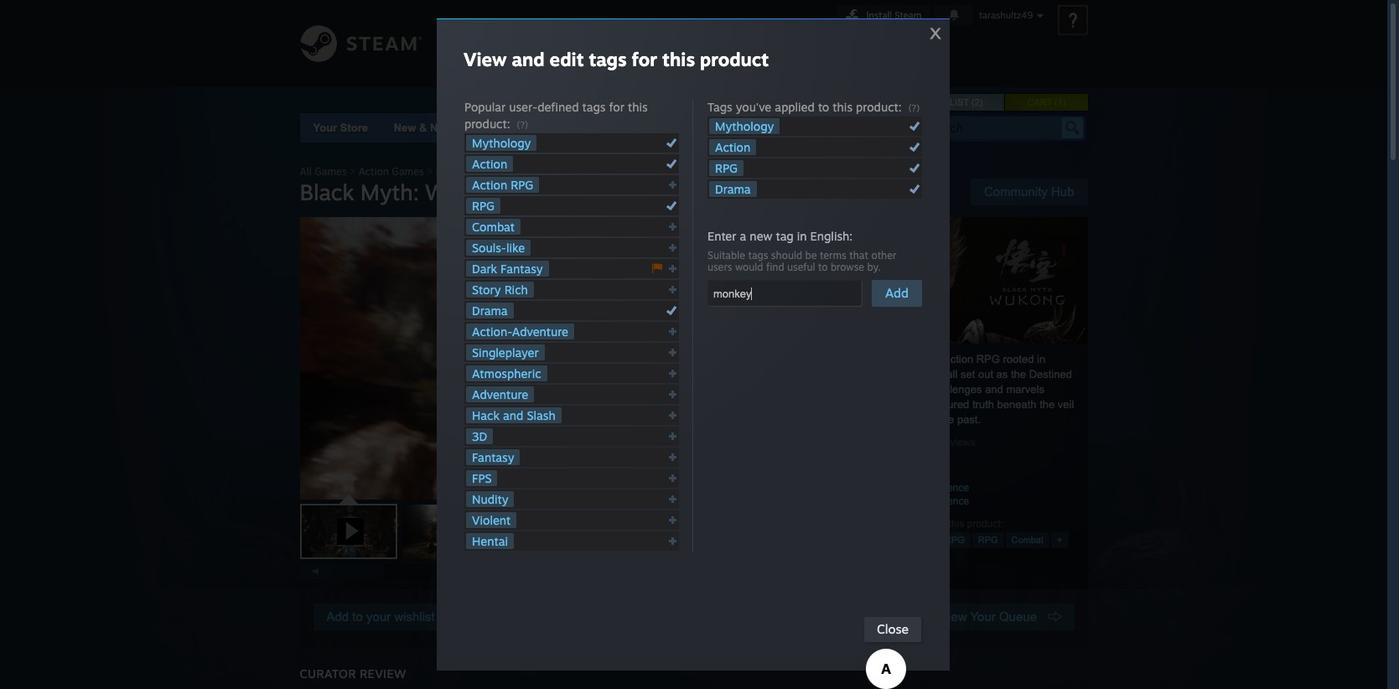Task type: vqa. For each thing, say whether or not it's contained in the screenshot.
Fantasy "link"
yes



Task type: describe. For each thing, give the bounding box(es) containing it.
atmospheric
[[472, 366, 541, 381]]

hack and slash
[[472, 408, 556, 422]]

useful
[[787, 261, 815, 273]]

) for 2
[[980, 97, 983, 107]]

store link
[[467, 0, 522, 61]]

view and edit tags for this product
[[464, 48, 769, 70]]

1 vertical spatial fantasy
[[472, 450, 514, 464]]

1 horizontal spatial mythology link
[[709, 118, 780, 134]]

slash
[[527, 408, 556, 422]]

past.
[[957, 413, 981, 426]]

the up from
[[906, 398, 921, 411]]

1 horizontal spatial popular user-defined tags for this product:
[[816, 518, 1003, 530]]

( for 1
[[1055, 97, 1058, 107]]

adventure inside action-adventure "link"
[[512, 324, 568, 339]]

2 vertical spatial for
[[934, 518, 946, 530]]

dark
[[472, 262, 497, 276]]

2 horizontal spatial rpg link
[[972, 532, 1004, 548]]

action down labs
[[715, 140, 750, 154]]

in inside black myth: wukong is an action rpg rooted in chinese mythology. you shall set out as the destined one to venture into the challenges and marvels ahead, to uncover the obscured truth beneath the veil of a glorious legend from the past.
[[1037, 353, 1045, 365]]

tags up points
[[582, 100, 606, 114]]

an
[[929, 353, 941, 365]]

chat link
[[731, 0, 778, 57]]

0 vertical spatial drama link
[[709, 181, 757, 197]]

myth: for black myth: wukong
[[360, 179, 419, 205]]

black for black myth: wukong is an action rpg rooted in chinese mythology. you shall set out as the destined one to venture into the challenges and marvels ahead, to uncover the obscured truth beneath the veil of a glorious legend from the past.
[[816, 353, 843, 365]]

wishlist
[[394, 609, 435, 624]]

community hub
[[984, 184, 1074, 199]]

the left veil
[[1040, 398, 1055, 411]]

would
[[735, 261, 763, 273]]

categories
[[516, 122, 572, 134]]

news
[[688, 122, 716, 134]]

tag
[[776, 229, 794, 243]]

0 vertical spatial tarashultz49
[[979, 9, 1033, 21]]

action down game science game science
[[916, 535, 942, 545]]

dark fantasy
[[472, 262, 543, 276]]

0 horizontal spatial tarashultz49
[[623, 36, 725, 53]]

view for view and edit tags for this product
[[464, 48, 507, 70]]

0 vertical spatial rpg link
[[709, 160, 743, 176]]

1 vertical spatial combat
[[1011, 535, 1044, 545]]

Enter a tag text field
[[713, 283, 856, 304]]

into
[[891, 383, 909, 396]]

challenges
[[930, 383, 982, 396]]

2 game science link from the top
[[903, 495, 969, 507]]

1 horizontal spatial for
[[632, 48, 657, 70]]

story rich link
[[466, 282, 534, 298]]

community link
[[522, 0, 617, 61]]

2 > from the left
[[427, 165, 433, 178]]

points shop
[[598, 122, 661, 134]]

mythology.
[[859, 368, 911, 381]]

wukong for black myth: wukong
[[425, 179, 509, 205]]

nudity link
[[466, 491, 514, 507]]

popular inside popular user-defined tags for this product:
[[464, 100, 506, 114]]

hack and slash link
[[466, 407, 561, 423]]

dark fantasy link
[[466, 261, 549, 277]]

2 science from the top
[[933, 495, 969, 507]]

the down you
[[912, 383, 927, 396]]

black myth: wukong is an action rpg rooted in chinese mythology. you shall set out as the destined one to venture into the challenges and marvels ahead, to uncover the obscured truth beneath the veil of a glorious legend from the past.
[[816, 353, 1074, 426]]

legend
[[878, 413, 911, 426]]

1 games from the left
[[314, 165, 347, 178]]

your
[[366, 609, 391, 624]]

all
[[300, 165, 312, 178]]

the down rooted
[[1011, 368, 1026, 381]]

0 vertical spatial fantasy
[[501, 262, 543, 276]]

action up souls-
[[472, 178, 507, 192]]

to right applied
[[818, 100, 829, 114]]

beneath
[[997, 398, 1037, 411]]

1 vertical spatial popular
[[816, 518, 851, 530]]

of
[[816, 413, 825, 426]]

as
[[996, 368, 1008, 381]]

1 science from the top
[[933, 482, 969, 494]]

the down obscured
[[939, 413, 954, 426]]

0 horizontal spatial user-
[[509, 100, 538, 114]]

wishlist
[[926, 97, 969, 107]]

rpg down news link
[[715, 161, 738, 175]]

this left product
[[662, 48, 695, 70]]

(?) inside tags you've applied to this product: (?)
[[908, 102, 920, 114]]

new & noteworthy
[[394, 122, 490, 134]]

chinese
[[816, 368, 856, 381]]

a inside enter a new tag in english: suitable tags should be terms that other users would find useful to browse by.
[[740, 229, 746, 243]]

terms
[[820, 249, 846, 262]]

news link
[[675, 113, 730, 142]]

ahead,
[[816, 398, 849, 411]]

new
[[750, 229, 772, 243]]

your store link
[[313, 122, 368, 134]]

and for slash
[[503, 408, 523, 422]]

nudity
[[472, 492, 508, 506]]

that
[[849, 249, 868, 262]]

black myth: wukong
[[300, 179, 509, 205]]

souls-
[[472, 241, 506, 255]]

be
[[805, 249, 817, 262]]

1 horizontal spatial action rpg
[[916, 535, 965, 545]]

search text field
[[928, 117, 1057, 139]]

1 > from the left
[[350, 165, 356, 178]]

you've
[[736, 100, 771, 114]]

action-
[[472, 324, 512, 339]]

all games > action games > black myth: wukong
[[300, 165, 533, 178]]

is
[[918, 353, 926, 365]]

hentai link
[[466, 533, 514, 549]]

1 horizontal spatial user-
[[853, 518, 876, 530]]

uncover
[[864, 398, 903, 411]]

action games link
[[359, 165, 424, 178]]

action up the 'black myth: wukong'
[[359, 165, 389, 178]]

0 horizontal spatial your
[[313, 122, 337, 134]]

1 horizontal spatial myth:
[[464, 165, 491, 178]]

black myth: wukong link
[[436, 165, 533, 178]]

view your queue link
[[927, 604, 1074, 630]]

one
[[816, 383, 837, 396]]

fps link
[[466, 470, 497, 486]]

find
[[766, 261, 784, 273]]

0 vertical spatial action rpg link
[[466, 177, 539, 193]]

add for add
[[885, 285, 909, 301]]

add to your wishlist link
[[313, 604, 448, 630]]

0 vertical spatial combat
[[472, 220, 515, 234]]

black for black myth: wukong
[[300, 179, 354, 205]]

fantasy link
[[466, 449, 520, 465]]

3d
[[472, 429, 487, 443]]

adventure link
[[466, 386, 534, 402]]

close
[[877, 621, 909, 637]]

2
[[975, 97, 980, 107]]

myth: for black myth: wukong is an action rpg rooted in chinese mythology. you shall set out as the destined one to venture into the challenges and marvels ahead, to uncover the obscured truth beneath the veil of a glorious legend from the past.
[[846, 353, 872, 365]]

this right applied
[[833, 100, 853, 114]]

you
[[914, 368, 932, 381]]

atmospheric link
[[466, 365, 547, 381]]

action-adventure link
[[466, 324, 574, 339]]

support link
[[778, 0, 851, 57]]

0 horizontal spatial (?)
[[517, 119, 528, 131]]

rooted
[[1003, 353, 1034, 365]]

2 games from the left
[[392, 165, 424, 178]]

violent link
[[466, 512, 517, 528]]

view your queue
[[940, 609, 1047, 624]]



Task type: locate. For each thing, give the bounding box(es) containing it.
browse
[[831, 261, 864, 273]]

fantasy up fps link
[[472, 450, 514, 464]]

0 vertical spatial mythology
[[715, 119, 774, 133]]

mythology down 'you've'
[[715, 119, 774, 133]]

1 vertical spatial defined
[[876, 518, 909, 530]]

0 vertical spatial product:
[[856, 100, 902, 114]]

0 horizontal spatial product:
[[464, 117, 510, 131]]

and down the as
[[985, 383, 1003, 396]]

fantasy
[[501, 262, 543, 276], [472, 450, 514, 464]]

0 vertical spatial game
[[903, 482, 931, 494]]

add left your
[[326, 609, 349, 624]]

0 vertical spatial add
[[885, 285, 909, 301]]

( right cart at top
[[1055, 97, 1058, 107]]

0 vertical spatial wukong
[[494, 165, 533, 178]]

myth:
[[464, 165, 491, 178], [360, 179, 419, 205], [846, 353, 872, 365]]

1 vertical spatial action link
[[466, 156, 513, 172]]

0 vertical spatial (?)
[[908, 102, 920, 114]]

myth: up chinese
[[846, 353, 872, 365]]

1 horizontal spatial rpg link
[[709, 160, 743, 176]]

game science game science
[[903, 482, 969, 507]]

1 horizontal spatial popular
[[816, 518, 851, 530]]

1 vertical spatial mythology link
[[466, 135, 537, 151]]

> up the 'black myth: wukong'
[[427, 165, 433, 178]]

for up shop
[[632, 48, 657, 70]]

suitable
[[707, 249, 745, 262]]

this inside popular user-defined tags for this product:
[[628, 100, 648, 114]]

hub
[[1051, 184, 1074, 199]]

1 vertical spatial (?)
[[517, 119, 528, 131]]

this down game science game science
[[949, 518, 964, 530]]

myth: inside black myth: wukong is an action rpg rooted in chinese mythology. you shall set out as the destined one to venture into the challenges and marvels ahead, to uncover the obscured truth beneath the veil of a glorious legend from the past.
[[846, 353, 872, 365]]

0 vertical spatial mythology link
[[709, 118, 780, 134]]

queue
[[999, 609, 1037, 624]]

2 vertical spatial black
[[816, 353, 843, 365]]

your left store
[[313, 122, 337, 134]]

all games link
[[300, 165, 347, 178]]

1 vertical spatial combat link
[[1005, 532, 1050, 548]]

community
[[984, 184, 1048, 199]]

1 horizontal spatial your
[[970, 609, 996, 624]]

0 horizontal spatial games
[[314, 165, 347, 178]]

drama for top drama link
[[715, 182, 751, 196]]

rpg inside black myth: wukong is an action rpg rooted in chinese mythology. you shall set out as the destined one to venture into the challenges and marvels ahead, to uncover the obscured truth beneath the veil of a glorious legend from the past.
[[976, 353, 1000, 365]]

no user reviews
[[903, 437, 975, 448]]

2 game from the top
[[903, 495, 931, 507]]

) for 1
[[1063, 97, 1066, 107]]

destined
[[1029, 368, 1072, 381]]

rpg down black myth: wukong link
[[472, 199, 495, 213]]

0 horizontal spatial for
[[609, 100, 624, 114]]

1 vertical spatial science
[[933, 495, 969, 507]]

0 horizontal spatial combat link
[[466, 219, 521, 235]]

product: down game science game science
[[967, 518, 1003, 530]]

1 vertical spatial popular user-defined tags for this product:
[[816, 518, 1003, 530]]

in inside enter a new tag in english: suitable tags should be terms that other users would find useful to browse by.
[[797, 229, 807, 243]]

support
[[784, 36, 845, 53]]

adventure up the singleplayer link at the left of page
[[512, 324, 568, 339]]

1 vertical spatial wukong
[[425, 179, 509, 205]]

and for edit
[[512, 48, 545, 70]]

0 horizontal spatial popular
[[464, 100, 506, 114]]

to down chinese
[[840, 383, 849, 396]]

to inside add to your wishlist link
[[352, 609, 363, 624]]

your
[[313, 122, 337, 134], [970, 609, 996, 624]]

action link down noteworthy
[[466, 156, 513, 172]]

1 vertical spatial adventure
[[472, 387, 528, 402]]

1 vertical spatial your
[[970, 609, 996, 624]]

drama link up enter
[[709, 181, 757, 197]]

tags down "new"
[[748, 249, 768, 262]]

user-
[[509, 100, 538, 114], [853, 518, 876, 530]]

for up points
[[609, 100, 624, 114]]

1 horizontal spatial drama
[[715, 182, 751, 196]]

0 horizontal spatial defined
[[538, 100, 579, 114]]

wukong down black myth: wukong link
[[425, 179, 509, 205]]

to
[[818, 100, 829, 114], [818, 261, 828, 273], [840, 383, 849, 396], [852, 398, 861, 411], [352, 609, 363, 624]]

defined down game science game science
[[876, 518, 909, 530]]

product: up black myth: wukong link
[[464, 117, 510, 131]]

your left queue
[[970, 609, 996, 624]]

1 horizontal spatial combat link
[[1005, 532, 1050, 548]]

applied
[[775, 100, 815, 114]]

0 horizontal spatial rpg link
[[466, 198, 500, 214]]

action rpg link up souls-like
[[466, 177, 539, 193]]

store
[[473, 36, 516, 53]]

this
[[662, 48, 695, 70], [628, 100, 648, 114], [833, 100, 853, 114], [949, 518, 964, 530]]

) right cart at top
[[1063, 97, 1066, 107]]

myth: down noteworthy
[[464, 165, 491, 178]]

2 horizontal spatial product:
[[967, 518, 1003, 530]]

( right wishlist
[[971, 97, 975, 107]]

wukong for black myth: wukong is an action rpg rooted in chinese mythology. you shall set out as the destined one to venture into the challenges and marvels ahead, to uncover the obscured truth beneath the veil of a glorious legend from the past.
[[875, 353, 915, 365]]

1 vertical spatial tarashultz49
[[623, 36, 725, 53]]

black down all games link
[[300, 179, 354, 205]]

product:
[[856, 100, 902, 114], [464, 117, 510, 131], [967, 518, 1003, 530]]

1 ) from the left
[[980, 97, 983, 107]]

rpg
[[715, 161, 738, 175], [511, 178, 533, 192], [472, 199, 495, 213], [976, 353, 1000, 365], [945, 535, 965, 545], [978, 535, 998, 545]]

black up chinese
[[816, 353, 843, 365]]

fps
[[472, 471, 492, 485]]

souls-like link
[[466, 240, 531, 256]]

2 horizontal spatial for
[[934, 518, 946, 530]]

community hub link
[[971, 179, 1088, 205]]

view
[[464, 48, 507, 70], [940, 609, 967, 624]]

should
[[771, 249, 802, 262]]

1 vertical spatial add
[[326, 609, 349, 624]]

the
[[1011, 368, 1026, 381], [912, 383, 927, 396], [906, 398, 921, 411], [1040, 398, 1055, 411], [939, 413, 954, 426]]

1 vertical spatial a
[[828, 413, 834, 426]]

in
[[797, 229, 807, 243], [1037, 353, 1045, 365]]

2 vertical spatial wukong
[[875, 353, 915, 365]]

1 vertical spatial user-
[[853, 518, 876, 530]]

user
[[919, 437, 938, 448]]

1 horizontal spatial defined
[[876, 518, 909, 530]]

curator review
[[300, 666, 406, 681]]

to inside enter a new tag in english: suitable tags should be terms that other users would find useful to browse by.
[[818, 261, 828, 273]]

defined up categories
[[538, 100, 579, 114]]

1 horizontal spatial action rpg link
[[911, 532, 970, 548]]

) up search text box
[[980, 97, 983, 107]]

2 vertical spatial myth:
[[846, 353, 872, 365]]

1 vertical spatial action rpg
[[916, 535, 965, 545]]

black down new & noteworthy on the left top of the page
[[436, 165, 461, 178]]

0 horizontal spatial drama link
[[466, 303, 514, 319]]

edit
[[550, 48, 584, 70]]

game science link
[[903, 482, 969, 494], [903, 495, 969, 507]]

1 vertical spatial for
[[609, 100, 624, 114]]

1
[[1058, 97, 1063, 107]]

install
[[866, 9, 892, 21]]

and inside black myth: wukong is an action rpg rooted in chinese mythology. you shall set out as the destined one to venture into the challenges and marvels ahead, to uncover the obscured truth beneath the veil of a glorious legend from the past.
[[985, 383, 1003, 396]]

tags
[[589, 48, 627, 70], [582, 100, 606, 114], [748, 249, 768, 262], [912, 518, 931, 530]]

drama link up the action-
[[466, 303, 514, 319]]

myth: down action games link
[[360, 179, 419, 205]]

action
[[715, 140, 750, 154], [472, 157, 507, 171], [359, 165, 389, 178], [472, 178, 507, 192], [916, 535, 942, 545]]

1 ( from the left
[[971, 97, 975, 107]]

in up destined
[[1037, 353, 1045, 365]]

adventure down 'atmospheric'
[[472, 387, 528, 402]]

1 horizontal spatial action link
[[709, 139, 756, 155]]

0 horizontal spatial combat
[[472, 220, 515, 234]]

2 ( from the left
[[1055, 97, 1058, 107]]

for down game science game science
[[934, 518, 946, 530]]

curator
[[300, 666, 356, 681]]

rpg down game science game science
[[945, 535, 965, 545]]

product
[[700, 48, 769, 70]]

0 vertical spatial a
[[740, 229, 746, 243]]

popular user-defined tags for this product: down game science game science
[[816, 518, 1003, 530]]

mythology
[[715, 119, 774, 133], [472, 136, 531, 150]]

action link down labs
[[709, 139, 756, 155]]

(?) up black myth: wukong link
[[517, 119, 528, 131]]

install steam link
[[837, 5, 929, 25]]

0 horizontal spatial )
[[980, 97, 983, 107]]

0 vertical spatial black
[[436, 165, 461, 178]]

wukong up "mythology."
[[875, 353, 915, 365]]

fantasy up 'rich'
[[501, 262, 543, 276]]

0 vertical spatial drama
[[715, 182, 751, 196]]

1 horizontal spatial in
[[1037, 353, 1045, 365]]

tarashultz49
[[979, 9, 1033, 21], [623, 36, 725, 53]]

>
[[350, 165, 356, 178], [427, 165, 433, 178]]

a inside black myth: wukong is an action rpg rooted in chinese mythology. you shall set out as the destined one to venture into the challenges and marvels ahead, to uncover the obscured truth beneath the veil of a glorious legend from the past.
[[828, 413, 834, 426]]

combat left +
[[1011, 535, 1044, 545]]

black inside black myth: wukong is an action rpg rooted in chinese mythology. you shall set out as the destined one to venture into the challenges and marvels ahead, to uncover the obscured truth beneath the veil of a glorious legend from the past.
[[816, 353, 843, 365]]

1 vertical spatial in
[[1037, 353, 1045, 365]]

0 horizontal spatial mythology link
[[466, 135, 537, 151]]

games
[[314, 165, 347, 178], [392, 165, 424, 178]]

1 horizontal spatial )
[[1063, 97, 1066, 107]]

adventure inside adventure link
[[472, 387, 528, 402]]

reviews
[[941, 437, 975, 448]]

1 vertical spatial game
[[903, 495, 931, 507]]

add to your wishlist
[[326, 609, 435, 624]]

drama for drama link to the left
[[472, 303, 508, 318]]

rpg down categories
[[511, 178, 533, 192]]

(
[[971, 97, 975, 107], [1055, 97, 1058, 107]]

( for 2
[[971, 97, 975, 107]]

obscured
[[924, 398, 969, 411]]

1 vertical spatial drama link
[[466, 303, 514, 319]]

1 game from the top
[[903, 482, 931, 494]]

rpg link down news link
[[709, 160, 743, 176]]

1 horizontal spatial (
[[1055, 97, 1058, 107]]

combat up souls-
[[472, 220, 515, 234]]

store
[[340, 122, 368, 134]]

games up the 'black myth: wukong'
[[392, 165, 424, 178]]

0 vertical spatial and
[[512, 48, 545, 70]]

community
[[528, 36, 611, 53]]

1 vertical spatial product:
[[464, 117, 510, 131]]

and inside hack and slash "link"
[[503, 408, 523, 422]]

product: left wishlist
[[856, 100, 902, 114]]

tags
[[707, 100, 732, 114]]

rpg left +
[[978, 535, 998, 545]]

out
[[978, 368, 993, 381]]

add
[[885, 285, 909, 301], [326, 609, 349, 624]]

0 vertical spatial view
[[464, 48, 507, 70]]

tags down game science game science
[[912, 518, 931, 530]]

view right the close at right bottom
[[940, 609, 967, 624]]

to right be
[[818, 261, 828, 273]]

popular user-defined tags for this product: down edit
[[464, 100, 648, 131]]

(?) left wishlist
[[908, 102, 920, 114]]

view for view your queue
[[940, 609, 967, 624]]

and
[[512, 48, 545, 70], [985, 383, 1003, 396], [503, 408, 523, 422]]

mythology link up black myth: wukong link
[[466, 135, 537, 151]]

categories link
[[516, 122, 572, 134]]

1 vertical spatial rpg link
[[466, 198, 500, 214]]

in right tag
[[797, 229, 807, 243]]

1 horizontal spatial drama link
[[709, 181, 757, 197]]

1 horizontal spatial (?)
[[908, 102, 920, 114]]

mythology up black myth: wukong link
[[472, 136, 531, 150]]

combat
[[472, 220, 515, 234], [1011, 535, 1044, 545]]

rpg link left +
[[972, 532, 1004, 548]]

singleplayer
[[472, 345, 539, 360]]

cart
[[1027, 97, 1052, 107]]

0 horizontal spatial (
[[971, 97, 975, 107]]

and down adventure link
[[503, 408, 523, 422]]

1 horizontal spatial product:
[[856, 100, 902, 114]]

steam
[[895, 9, 922, 21]]

this up points shop
[[628, 100, 648, 114]]

drama up enter
[[715, 182, 751, 196]]

popular user-defined tags for this product:
[[464, 100, 648, 131], [816, 518, 1003, 530]]

and left edit
[[512, 48, 545, 70]]

points
[[598, 122, 631, 134]]

view up noteworthy
[[464, 48, 507, 70]]

0 vertical spatial game science link
[[903, 482, 969, 494]]

> right all games link
[[350, 165, 356, 178]]

a left "new"
[[740, 229, 746, 243]]

tags you've applied to this product: (?)
[[707, 100, 920, 114]]

1 vertical spatial and
[[985, 383, 1003, 396]]

action down noteworthy
[[472, 157, 507, 171]]

0 horizontal spatial black
[[300, 179, 354, 205]]

labs link
[[730, 113, 782, 142]]

violent
[[472, 513, 511, 527]]

1 game science link from the top
[[903, 482, 969, 494]]

action rpg up souls-like
[[472, 178, 533, 192]]

a right of
[[828, 413, 834, 426]]

drama up the action-
[[472, 303, 508, 318]]

glorious
[[837, 413, 875, 426]]

action rpg link down game science game science
[[911, 532, 970, 548]]

0 horizontal spatial add
[[326, 609, 349, 624]]

review
[[360, 666, 406, 681]]

no
[[903, 437, 916, 448]]

other
[[871, 249, 896, 262]]

add down other on the right top
[[885, 285, 909, 301]]

1 vertical spatial mythology
[[472, 136, 531, 150]]

rpg up out
[[976, 353, 1000, 365]]

2 ) from the left
[[1063, 97, 1066, 107]]

0 vertical spatial popular user-defined tags for this product:
[[464, 100, 648, 131]]

combat link up souls-
[[466, 219, 521, 235]]

rpg link down black myth: wukong link
[[466, 198, 500, 214]]

wukong inside black myth: wukong is an action rpg rooted in chinese mythology. you shall set out as the destined one to venture into the challenges and marvels ahead, to uncover the obscured truth beneath the veil of a glorious legend from the past.
[[875, 353, 915, 365]]

mythology link down 'you've'
[[709, 118, 780, 134]]

1 horizontal spatial a
[[828, 413, 834, 426]]

action rpg
[[472, 178, 533, 192], [916, 535, 965, 545]]

0 horizontal spatial action rpg
[[472, 178, 533, 192]]

0 horizontal spatial view
[[464, 48, 507, 70]]

0 vertical spatial action rpg
[[472, 178, 533, 192]]

cart         ( 1 )
[[1027, 97, 1066, 107]]

1 horizontal spatial mythology
[[715, 119, 774, 133]]

0 vertical spatial combat link
[[466, 219, 521, 235]]

new
[[394, 122, 416, 134]]

0 vertical spatial your
[[313, 122, 337, 134]]

1 vertical spatial drama
[[472, 303, 508, 318]]

0 horizontal spatial action link
[[466, 156, 513, 172]]

tags inside enter a new tag in english: suitable tags should be terms that other users would find useful to browse by.
[[748, 249, 768, 262]]

tags right edit
[[589, 48, 627, 70]]

new & noteworthy link
[[394, 122, 490, 134]]

add for add to your wishlist
[[326, 609, 349, 624]]

0 horizontal spatial mythology
[[472, 136, 531, 150]]

1 vertical spatial game science link
[[903, 495, 969, 507]]

singleplayer link
[[466, 345, 545, 360]]

0 vertical spatial user-
[[509, 100, 538, 114]]

0 vertical spatial for
[[632, 48, 657, 70]]

for
[[632, 48, 657, 70], [609, 100, 624, 114], [934, 518, 946, 530]]

2 vertical spatial rpg link
[[972, 532, 1004, 548]]

to up glorious
[[852, 398, 861, 411]]

add inside button
[[885, 285, 909, 301]]

combat link left +
[[1005, 532, 1050, 548]]

1 horizontal spatial games
[[392, 165, 424, 178]]

enter
[[707, 229, 736, 243]]

1 horizontal spatial tarashultz49
[[979, 9, 1033, 21]]

0 horizontal spatial drama
[[472, 303, 508, 318]]

like
[[506, 241, 525, 255]]

action rpg link
[[466, 177, 539, 193], [911, 532, 970, 548]]

0 horizontal spatial >
[[350, 165, 356, 178]]

games right all
[[314, 165, 347, 178]]

action-adventure
[[472, 324, 568, 339]]

0 horizontal spatial myth:
[[360, 179, 419, 205]]

wukong down categories link
[[494, 165, 533, 178]]

to left your
[[352, 609, 363, 624]]

wishlist                 ( 2 )
[[926, 97, 983, 107]]

from
[[914, 413, 936, 426]]

action rpg down game science game science
[[916, 535, 965, 545]]

2 horizontal spatial black
[[816, 353, 843, 365]]



